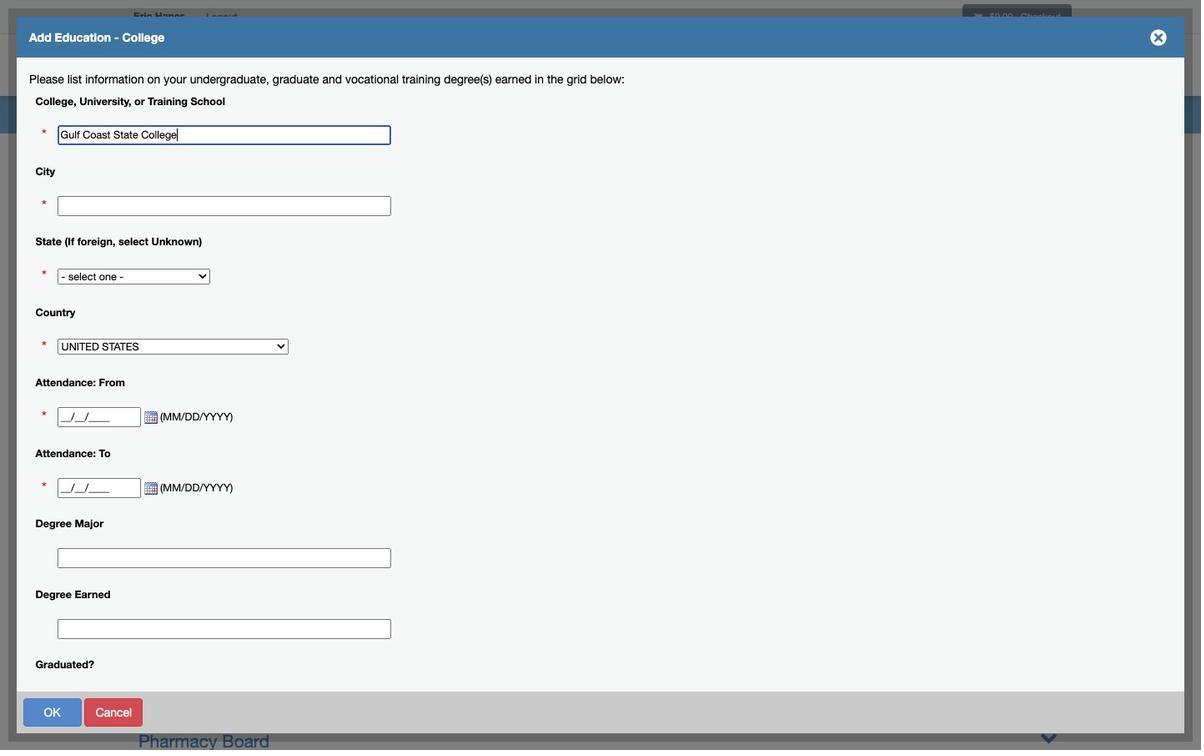 Task type: describe. For each thing, give the bounding box(es) containing it.
eric
[[134, 10, 152, 23]]

architecture
[[139, 244, 233, 264]]

collection agency board link
[[139, 271, 333, 291]]

2 application from the top
[[42, 187, 100, 200]]

registered
[[29, 30, 105, 44]]

limited liability company link
[[139, 381, 341, 401]]

my account link
[[860, 38, 953, 96]]

personal information
[[42, 348, 150, 361]]

college, university, or training school for please list information on your undergraduate, graduate and vocational training degree(s) earned in the grid below:
[[35, 95, 225, 107]]

education location
[[42, 518, 143, 532]]

$0.00 checkout
[[988, 11, 1062, 22]]

advanced practice nurse for 2nd start link from the bottom
[[199, 612, 332, 625]]

lpn
[[295, 492, 329, 512]]

military
[[42, 144, 79, 158]]

school,
[[417, 190, 455, 202]]

primary
[[283, 190, 322, 202]]

home
[[817, 61, 846, 73]]

registered nurse(rn) application instructions
[[42, 85, 165, 115]]

apn)
[[350, 492, 390, 512]]

1 practice from the top
[[255, 612, 298, 625]]

1 nurse from the top
[[301, 612, 332, 625]]

public
[[42, 289, 74, 302]]

detective, security, fingerprint & alarm contractor board link
[[139, 354, 586, 374]]

0 vertical spatial information
[[260, 73, 320, 86]]

close window image for registered professional nurse
[[1146, 24, 1173, 51]]

school for action
[[283, 347, 317, 360]]

add education - college
[[29, 30, 165, 44]]

education left -
[[55, 30, 111, 44]]

birth
[[83, 391, 108, 404]]

ged)
[[471, 190, 497, 202]]

addresses
[[42, 305, 97, 319]]

online services
[[966, 61, 1055, 73]]

dental
[[139, 326, 189, 346]]

graduated?
[[35, 659, 94, 671]]

asterisk
[[330, 114, 375, 128]]

from
[[99, 377, 125, 389]]

country
[[35, 306, 75, 319]]

fingerprint
[[294, 354, 379, 374]]

education up degree earned
[[42, 561, 94, 574]]

(mm/dd/yyyy) for attendance: from text field
[[157, 411, 242, 423]]

occupational therapy board
[[139, 704, 364, 724]]

college, for action
[[283, 332, 324, 345]]

on
[[147, 73, 161, 86]]

professional
[[108, 30, 199, 44]]

corporation
[[205, 464, 299, 484]]

in
[[535, 73, 544, 86]]

accounting board architecture board collection agency board
[[139, 216, 333, 291]]

nursing board (rn, lpn & apn) link
[[139, 492, 390, 512]]

* down date
[[42, 408, 47, 425]]

or for please list information on your undergraduate, graduate and vocational training degree(s) earned in the grid below:
[[134, 95, 145, 107]]

fields
[[204, 114, 238, 128]]

agency
[[222, 271, 281, 291]]

degree for degree major
[[35, 518, 72, 530]]

unknown)
[[152, 236, 202, 248]]

* up public
[[42, 267, 47, 284]]

1 advanced from the top
[[199, 612, 252, 625]]

medical
[[139, 464, 200, 484]]

attendance: for attendance: from
[[35, 377, 96, 389]]

dental board detective, security, fingerprint & alarm contractor board limited liability company massage therapy board
[[139, 326, 586, 429]]

1 vertical spatial information
[[91, 348, 150, 361]]

attendance: for attendance: to
[[35, 447, 96, 460]]

0 vertical spatial and
[[323, 73, 342, 86]]

or for action
[[382, 332, 392, 345]]

city
[[35, 165, 55, 178]]

primary school type (high school, or ged)
[[283, 190, 497, 202]]

undergraduate,
[[190, 73, 270, 86]]

shopping cart image
[[974, 13, 983, 22]]

type
[[362, 190, 385, 202]]

1 vertical spatial therapy
[[248, 704, 311, 724]]

below:
[[591, 73, 625, 86]]

registered professional nurse
[[29, 30, 243, 44]]

City text field
[[57, 196, 391, 216]]

* left are
[[378, 114, 383, 128]]

graduate
[[273, 73, 319, 86]]

degree earned
[[35, 588, 110, 601]]

application inside registered nurse(rn) application instructions
[[42, 102, 100, 115]]

* down the city
[[42, 197, 47, 214]]

permit
[[144, 476, 178, 489]]

dental board link
[[139, 326, 241, 346]]

fields marked with an asterisk * are required.
[[204, 114, 456, 128]]

information
[[85, 73, 144, 86]]

college, university, or training school for action
[[283, 332, 435, 360]]

authorization for third- party contact
[[42, 230, 162, 260]]

required.
[[407, 114, 456, 128]]

close window image for add education - college
[[1146, 24, 1173, 51]]

attendance: from
[[35, 377, 125, 389]]

(if
[[65, 236, 74, 248]]

my
[[873, 61, 888, 73]]

for
[[114, 230, 128, 243]]

2 start from the top
[[130, 612, 155, 625]]

architecture board link
[[139, 244, 285, 264]]

attendance: to
[[35, 447, 111, 460]]

* down attendance: to
[[42, 479, 47, 496]]

my account
[[873, 61, 939, 73]]

limited
[[139, 381, 196, 401]]

action for primary school type (high school, or ged)
[[238, 190, 270, 202]]

(mm/dd/yyyy) for attendance: to text field
[[157, 481, 242, 494]]

chevron down image
[[1041, 729, 1058, 746]]

logout link
[[194, 0, 250, 33]]

Degree Major text field
[[57, 549, 391, 569]]

liability
[[201, 381, 261, 401]]

nurse
[[202, 30, 243, 44]]

please
[[29, 73, 64, 86]]

nursing for nursing board
[[199, 560, 240, 573]]



Task type: vqa. For each thing, say whether or not it's contained in the screenshot.
text box
no



Task type: locate. For each thing, give the bounding box(es) containing it.
registered
[[42, 85, 98, 98]]

* up military
[[42, 126, 47, 143]]

application down registered
[[42, 102, 100, 115]]

2 (mm/dd/yyyy) from the top
[[157, 481, 242, 494]]

0 vertical spatial education information
[[204, 73, 320, 86]]

0 vertical spatial application
[[42, 102, 100, 115]]

& inside dental board detective, security, fingerprint & alarm contractor board limited liability company massage therapy board
[[384, 354, 395, 374]]

attendance: up of
[[35, 377, 96, 389]]

1 advanced practice nurse from the top
[[199, 612, 332, 625]]

medical corporation
[[139, 464, 299, 484]]

0 vertical spatial advanced
[[199, 612, 252, 625]]

with
[[286, 114, 310, 128]]

0 vertical spatial (mm/dd/yyyy)
[[157, 411, 242, 423]]

school up fields
[[191, 95, 225, 107]]

training down your
[[148, 95, 188, 107]]

0 vertical spatial nurse
[[301, 612, 332, 625]]

university, for please list information on your undergraduate, graduate and vocational training degree(s) earned in the grid below:
[[79, 95, 131, 107]]

logout
[[206, 11, 238, 22]]

information up with
[[260, 73, 320, 86]]

hanes
[[155, 10, 185, 23]]

college,
[[35, 95, 77, 107], [283, 332, 324, 345]]

education information up marked
[[204, 73, 320, 86]]

advanced practice nurse up occupational therapy board
[[199, 638, 332, 651]]

1 vertical spatial &
[[334, 492, 345, 512]]

0 vertical spatial school
[[191, 95, 225, 107]]

1 action from the top
[[238, 190, 270, 202]]

education information up earned
[[42, 561, 157, 574]]

0 horizontal spatial training
[[148, 95, 188, 107]]

delete this row image
[[238, 216, 251, 229]]

& right lpn
[[334, 492, 345, 512]]

temporary
[[42, 476, 97, 489]]

3 start from the top
[[130, 638, 155, 651]]

college, down please
[[35, 95, 77, 107]]

university, inside college, university, or training school
[[327, 332, 379, 345]]

home link
[[804, 38, 860, 96]]

2 advanced from the top
[[199, 638, 252, 651]]

2 start link from the top
[[130, 612, 155, 625]]

1 vertical spatial university,
[[327, 332, 379, 345]]

1 vertical spatial training
[[395, 332, 435, 345]]

1 application from the top
[[42, 102, 100, 115]]

foreign,
[[77, 236, 116, 248]]

college, university, or training school inside '25. please list information on your undergraduate, graduate and vocational training degree(s) earned in the grid below:' element
[[283, 332, 435, 360]]

mailing
[[100, 289, 138, 302]]

2 vertical spatial start link
[[130, 638, 155, 651]]

0 horizontal spatial school
[[191, 95, 225, 107]]

education down temporary on the left of page
[[42, 518, 94, 532]]

training inside college, university, or training school
[[395, 332, 435, 345]]

Degree Earned text field
[[57, 619, 391, 639]]

1 vertical spatial school
[[324, 190, 359, 202]]

action up "delete this row" icon
[[238, 190, 270, 202]]

1 vertical spatial application
[[42, 187, 100, 200]]

3 start link from the top
[[130, 638, 155, 651]]

1 vertical spatial action
[[238, 347, 270, 360]]

0 horizontal spatial university,
[[79, 95, 131, 107]]

collection
[[139, 271, 217, 291]]

college
[[122, 30, 165, 44]]

nursing down permit
[[139, 492, 199, 512]]

1 attendance: from the top
[[35, 377, 96, 389]]

edit this row image
[[257, 217, 273, 228]]

2 degree from the top
[[35, 588, 72, 601]]

training
[[402, 73, 441, 86]]

and inside 'public and mailing addresses'
[[77, 289, 97, 302]]

online
[[966, 61, 1002, 73]]

or inside college, university, or training school
[[382, 332, 392, 345]]

1 vertical spatial education information
[[42, 561, 157, 574]]

2 horizontal spatial or
[[458, 190, 468, 202]]

personal
[[42, 348, 87, 361]]

None image field
[[141, 412, 157, 425], [141, 482, 157, 495], [141, 412, 157, 425], [141, 482, 157, 495]]

1 (mm/dd/yyyy) from the top
[[157, 411, 242, 423]]

advanced down nursing board
[[199, 612, 252, 625]]

0 vertical spatial college,
[[35, 95, 77, 107]]

your
[[164, 73, 187, 86]]

temporary nursing permit
[[42, 476, 178, 489]]

company
[[265, 381, 341, 401]]

0 vertical spatial college, university, or training school
[[35, 95, 225, 107]]

contact
[[72, 246, 114, 260]]

$0.00
[[990, 11, 1014, 22]]

0 vertical spatial degree
[[35, 518, 72, 530]]

action up limited liability company link
[[238, 347, 270, 360]]

education up fields
[[204, 73, 257, 86]]

0 vertical spatial start
[[130, 560, 155, 573]]

1 horizontal spatial education information
[[204, 73, 320, 86]]

graduated
[[283, 215, 333, 227]]

degree(s)
[[444, 73, 492, 86]]

contractor
[[450, 354, 534, 374]]

2 advanced practice nurse from the top
[[199, 638, 332, 651]]

start link
[[130, 560, 155, 573], [130, 612, 155, 625], [130, 638, 155, 651]]

0 horizontal spatial &
[[334, 492, 345, 512]]

occupational
[[139, 704, 243, 724]]

school inside college, university, or training school
[[283, 347, 317, 360]]

education
[[55, 30, 111, 44], [204, 73, 257, 86], [42, 518, 94, 532], [42, 561, 94, 574]]

1 vertical spatial start
[[130, 612, 155, 625]]

0 vertical spatial &
[[384, 354, 395, 374]]

alarm
[[400, 354, 445, 374]]

or
[[134, 95, 145, 107], [458, 190, 468, 202], [382, 332, 392, 345]]

0 horizontal spatial and
[[77, 289, 97, 302]]

nursing down to in the left bottom of the page
[[100, 476, 141, 489]]

1 vertical spatial and
[[77, 289, 97, 302]]

college, up the fingerprint
[[283, 332, 324, 345]]

attendance: up temporary on the left of page
[[35, 447, 96, 460]]

practice up "occupational therapy board" link
[[255, 638, 298, 651]]

school for please list information on your undergraduate, graduate and vocational training degree(s) earned in the grid below:
[[191, 95, 225, 107]]

application down the city
[[42, 187, 100, 200]]

1 vertical spatial (mm/dd/yyyy)
[[157, 481, 242, 494]]

medical corporation link
[[139, 464, 299, 484]]

college, university, or training school down information
[[35, 95, 225, 107]]

university, up detective, security, fingerprint & alarm contractor board link
[[327, 332, 379, 345]]

or up detective, security, fingerprint & alarm contractor board link
[[382, 332, 392, 345]]

0 horizontal spatial education information
[[42, 561, 157, 574]]

school left type
[[324, 190, 359, 202]]

degree left major
[[35, 518, 72, 530]]

add
[[29, 30, 52, 44]]

college, university, or training school up company
[[283, 332, 435, 360]]

massage
[[139, 409, 210, 429]]

1 vertical spatial college,
[[283, 332, 324, 345]]

application
[[42, 102, 100, 115], [42, 187, 100, 200]]

degree for degree earned
[[35, 588, 72, 601]]

0 vertical spatial university,
[[79, 95, 131, 107]]

0 vertical spatial start link
[[130, 560, 155, 573]]

1 horizontal spatial and
[[323, 73, 342, 86]]

1 vertical spatial advanced practice nurse
[[199, 638, 332, 651]]

2 action from the top
[[238, 347, 270, 360]]

college, inside college, university, or training school
[[283, 332, 324, 345]]

0 vertical spatial practice
[[255, 612, 298, 625]]

2 attendance: from the top
[[35, 447, 96, 460]]

and right graduate
[[323, 73, 342, 86]]

1 vertical spatial nurse
[[301, 638, 332, 651]]

0 vertical spatial nursing
[[100, 476, 141, 489]]

1 horizontal spatial college, university, or training school
[[283, 332, 435, 360]]

training for action
[[395, 332, 435, 345]]

military status
[[42, 144, 116, 158]]

1 vertical spatial nursing
[[139, 492, 199, 512]]

nurse(rn)
[[101, 85, 155, 98]]

university, down information
[[79, 95, 131, 107]]

or left ged)
[[458, 190, 468, 202]]

start
[[130, 560, 155, 573], [130, 612, 155, 625], [130, 638, 155, 651]]

services
[[1005, 61, 1052, 73]]

None button
[[23, 698, 81, 727], [85, 698, 143, 727], [211, 698, 277, 727], [281, 698, 327, 727], [1063, 698, 1166, 727], [23, 698, 81, 727], [85, 698, 143, 727], [211, 698, 277, 727], [281, 698, 327, 727], [1063, 698, 1166, 727]]

public and mailing addresses
[[42, 289, 138, 319]]

0 vertical spatial action
[[238, 190, 270, 202]]

0 vertical spatial advanced practice nurse
[[199, 612, 332, 625]]

1 vertical spatial advanced
[[199, 638, 252, 651]]

action inside 24. please list information on your primary school education in the grid below: element
[[238, 190, 270, 202]]

2 vertical spatial school
[[283, 347, 317, 360]]

illinois department of financial and professional regulation image
[[125, 38, 506, 91]]

university,
[[79, 95, 131, 107], [327, 332, 379, 345]]

College, University, or Training School text field
[[57, 126, 391, 146]]

nursing board
[[199, 560, 274, 573]]

1 degree from the top
[[35, 518, 72, 530]]

training up alarm
[[395, 332, 435, 345]]

2 practice from the top
[[255, 638, 298, 651]]

2 vertical spatial start
[[130, 638, 155, 651]]

1 vertical spatial or
[[458, 190, 468, 202]]

25. please list information on your undergraduate, graduate and vocational training degree(s) earned in the grid below: element
[[233, 326, 1166, 406]]

1 vertical spatial attendance:
[[35, 447, 96, 460]]

attendance:
[[35, 377, 96, 389], [35, 447, 96, 460]]

degree major
[[35, 518, 104, 530]]

earned
[[495, 73, 532, 86]]

(high
[[388, 190, 414, 202]]

& left alarm
[[384, 354, 395, 374]]

training
[[148, 95, 188, 107], [395, 332, 435, 345]]

close window image
[[1146, 24, 1173, 51], [1146, 24, 1173, 51]]

degree left earned
[[35, 588, 72, 601]]

action
[[238, 190, 270, 202], [238, 347, 270, 360]]

2 nurse from the top
[[301, 638, 332, 651]]

1 horizontal spatial &
[[384, 354, 395, 374]]

0 horizontal spatial college, university, or training school
[[35, 95, 225, 107]]

advanced practice nurse for first start link from the bottom of the page
[[199, 638, 332, 651]]

1 horizontal spatial training
[[395, 332, 435, 345]]

university, for action
[[327, 332, 379, 345]]

nursing up degree earned text box
[[199, 560, 240, 573]]

-
[[114, 30, 119, 44]]

college, for please list information on your undergraduate, graduate and vocational training degree(s) earned in the grid below:
[[35, 95, 77, 107]]

0 vertical spatial training
[[148, 95, 188, 107]]

information down location
[[98, 561, 157, 574]]

school up company
[[283, 347, 317, 360]]

1 start link from the top
[[130, 560, 155, 573]]

advanced up "occupational therapy board" link
[[199, 638, 252, 651]]

action inside '25. please list information on your undergraduate, graduate and vocational training degree(s) earned in the grid below:' element
[[238, 347, 270, 360]]

and up addresses
[[77, 289, 97, 302]]

(rn,
[[256, 492, 290, 512]]

1 vertical spatial start link
[[130, 612, 155, 625]]

or down information
[[134, 95, 145, 107]]

school
[[191, 95, 225, 107], [324, 190, 359, 202], [283, 347, 317, 360]]

location
[[98, 518, 143, 532]]

and
[[323, 73, 342, 86], [77, 289, 97, 302]]

date of birth
[[42, 391, 108, 404]]

therapy
[[215, 409, 278, 429], [248, 704, 311, 724]]

occupational therapy board link
[[139, 704, 364, 724]]

list
[[67, 73, 82, 86]]

2 vertical spatial nursing
[[199, 560, 240, 573]]

(mm/dd/yyyy)
[[157, 411, 242, 423], [157, 481, 242, 494]]

1 vertical spatial college, university, or training school
[[283, 332, 435, 360]]

of
[[69, 391, 80, 404]]

training for please list information on your undergraduate, graduate and vocational training degree(s) earned in the grid below:
[[148, 95, 188, 107]]

massage therapy board link
[[139, 409, 330, 429]]

advanced practice nurse down nursing board
[[199, 612, 332, 625]]

1 horizontal spatial or
[[382, 332, 392, 345]]

account
[[891, 61, 939, 73]]

0 vertical spatial therapy
[[215, 409, 278, 429]]

1 vertical spatial practice
[[255, 638, 298, 651]]

therapy inside dental board detective, security, fingerprint & alarm contractor board limited liability company massage therapy board
[[215, 409, 278, 429]]

Attendance: To text field
[[57, 478, 141, 498]]

* down country
[[42, 338, 47, 355]]

1 horizontal spatial university,
[[327, 332, 379, 345]]

nursing for nursing board (rn, lpn & apn)
[[139, 492, 199, 512]]

Attendance: From text field
[[57, 408, 141, 428]]

0 vertical spatial attendance:
[[35, 377, 96, 389]]

method
[[104, 187, 144, 200]]

application method
[[42, 187, 144, 200]]

to
[[99, 447, 111, 460]]

0 vertical spatial or
[[134, 95, 145, 107]]

2 vertical spatial information
[[98, 561, 157, 574]]

1 horizontal spatial college,
[[283, 332, 324, 345]]

accounting
[[139, 216, 228, 236]]

0 horizontal spatial college,
[[35, 95, 77, 107]]

security,
[[222, 354, 290, 374]]

2 vertical spatial or
[[382, 332, 392, 345]]

an
[[313, 114, 327, 128]]

marked
[[241, 114, 283, 128]]

checkout
[[1021, 11, 1062, 22]]

24. please list information on your primary school education in the grid below: element
[[233, 184, 1078, 234]]

* down graduated?
[[42, 690, 47, 707]]

action for college, university, or training school
[[238, 347, 270, 360]]

are
[[386, 114, 404, 128]]

accounting board link
[[139, 216, 280, 236]]

party
[[42, 246, 69, 260]]

practice down nursing board
[[255, 612, 298, 625]]

0 horizontal spatial or
[[134, 95, 145, 107]]

1 start from the top
[[130, 560, 155, 573]]

2 horizontal spatial school
[[324, 190, 359, 202]]

information up from
[[91, 348, 150, 361]]

1 horizontal spatial school
[[283, 347, 317, 360]]

1 vertical spatial degree
[[35, 588, 72, 601]]



